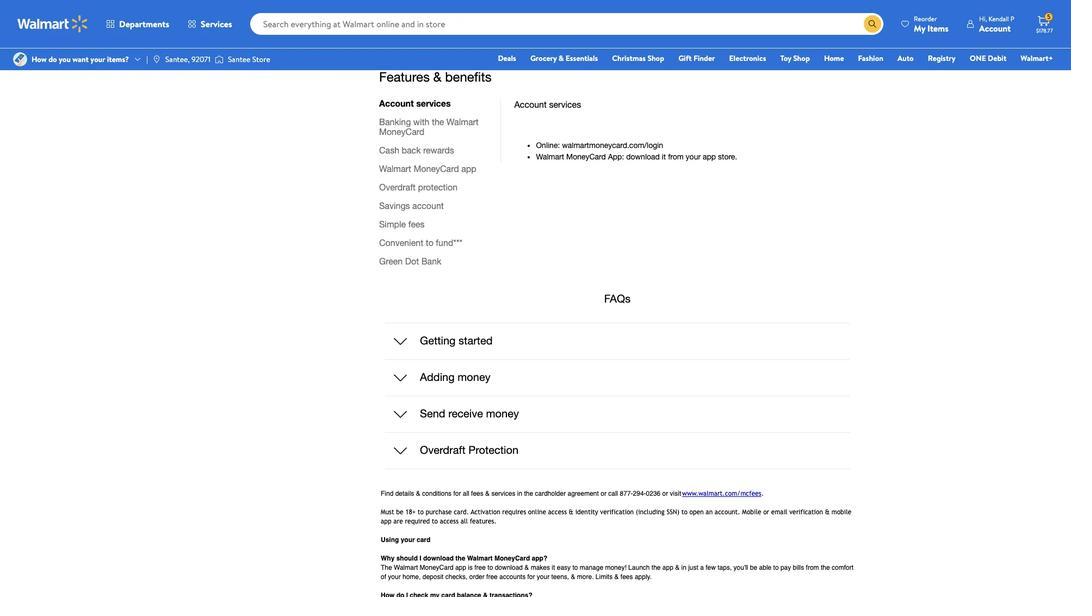 Task type: describe. For each thing, give the bounding box(es) containing it.
shop for toy shop
[[794, 53, 810, 64]]

want
[[73, 54, 89, 65]]

gift
[[679, 53, 692, 64]]

home
[[825, 53, 844, 64]]

departments button
[[97, 11, 179, 37]]

toy shop link
[[776, 52, 815, 64]]

electronics
[[730, 53, 767, 64]]

search icon image
[[869, 20, 877, 28]]

how do you want your items?
[[32, 54, 129, 65]]

 image for how do you want your items?
[[13, 52, 27, 66]]

&
[[559, 53, 564, 64]]

departments
[[119, 18, 169, 30]]

deals
[[498, 53, 516, 64]]

essentials
[[566, 53, 598, 64]]

gift finder
[[679, 53, 715, 64]]

items
[[928, 22, 949, 34]]

walmart+
[[1021, 53, 1054, 64]]

deals link
[[493, 52, 521, 64]]

account
[[980, 22, 1011, 34]]

Search search field
[[250, 13, 884, 35]]

registry link
[[923, 52, 961, 64]]

christmas shop
[[612, 53, 665, 64]]

you
[[59, 54, 71, 65]]

p
[[1011, 14, 1015, 23]]

reorder my items
[[914, 14, 949, 34]]

one debit link
[[965, 52, 1012, 64]]

santee
[[228, 54, 251, 65]]

fashion link
[[854, 52, 889, 64]]

christmas
[[612, 53, 646, 64]]

grocery & essentials
[[531, 53, 598, 64]]

services button
[[179, 11, 241, 37]]

gift finder link
[[674, 52, 720, 64]]

store
[[252, 54, 270, 65]]

walmart+ link
[[1016, 52, 1059, 64]]

auto
[[898, 53, 914, 64]]

christmas shop link
[[608, 52, 670, 64]]

hi,
[[980, 14, 988, 23]]

finder
[[694, 53, 715, 64]]

grocery
[[531, 53, 557, 64]]

kendall
[[989, 14, 1010, 23]]



Task type: vqa. For each thing, say whether or not it's contained in the screenshot.
"Walmart+" link at right
yes



Task type: locate. For each thing, give the bounding box(es) containing it.
0 horizontal spatial  image
[[13, 52, 27, 66]]

1 horizontal spatial shop
[[794, 53, 810, 64]]

 image
[[13, 52, 27, 66], [215, 54, 224, 65]]

5 $178.77
[[1037, 12, 1054, 34]]

1 shop from the left
[[648, 53, 665, 64]]

shop inside toy shop link
[[794, 53, 810, 64]]

your
[[91, 54, 105, 65]]

$178.77
[[1037, 27, 1054, 34]]

home link
[[820, 52, 849, 64]]

debit
[[988, 53, 1007, 64]]

santee store
[[228, 54, 270, 65]]

reorder
[[914, 14, 938, 23]]

 image
[[152, 55, 161, 64]]

shop
[[648, 53, 665, 64], [794, 53, 810, 64]]

registry
[[928, 53, 956, 64]]

electronics link
[[725, 52, 771, 64]]

santee,
[[165, 54, 190, 65]]

fashion
[[859, 53, 884, 64]]

2 shop from the left
[[794, 53, 810, 64]]

items?
[[107, 54, 129, 65]]

1 horizontal spatial  image
[[215, 54, 224, 65]]

auto link
[[893, 52, 919, 64]]

how
[[32, 54, 47, 65]]

grocery & essentials link
[[526, 52, 603, 64]]

 image right 92071
[[215, 54, 224, 65]]

Walmart Site-Wide search field
[[250, 13, 884, 35]]

5
[[1048, 12, 1051, 21]]

0 horizontal spatial shop
[[648, 53, 665, 64]]

hi, kendall p account
[[980, 14, 1015, 34]]

santee, 92071
[[165, 54, 211, 65]]

shop right toy
[[794, 53, 810, 64]]

|
[[146, 54, 148, 65]]

92071
[[192, 54, 211, 65]]

my
[[914, 22, 926, 34]]

 image left the "how"
[[13, 52, 27, 66]]

services
[[201, 18, 232, 30]]

do
[[49, 54, 57, 65]]

one
[[970, 53, 987, 64]]

shop for christmas shop
[[648, 53, 665, 64]]

toy
[[781, 53, 792, 64]]

 image for santee store
[[215, 54, 224, 65]]

one debit
[[970, 53, 1007, 64]]

walmart image
[[17, 15, 88, 33]]

toy shop
[[781, 53, 810, 64]]

shop inside christmas shop "link"
[[648, 53, 665, 64]]

shop right christmas
[[648, 53, 665, 64]]



